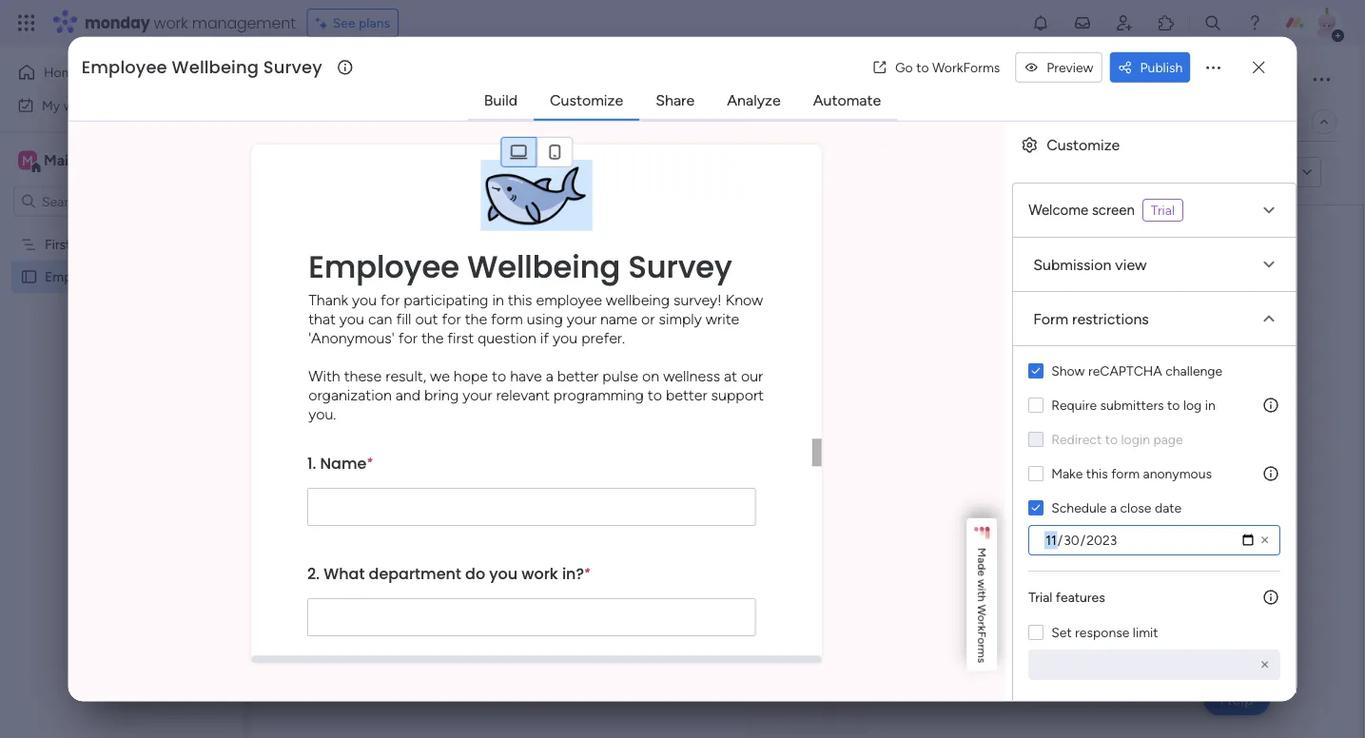 Task type: vqa. For each thing, say whether or not it's contained in the screenshot.
WORKSPACE icon
yes



Task type: describe. For each thing, give the bounding box(es) containing it.
to left the 'have'
[[492, 367, 506, 385]]

build for build form
[[773, 436, 806, 454]]

a for schedule a close date
[[1110, 500, 1117, 516]]

publish button
[[1110, 52, 1190, 83]]

programming
[[554, 386, 644, 404]]

1.
[[307, 453, 316, 474]]

thank you for participating in this employee wellbeing survey! know that you can fill out for the form using your name or simply write 'anonymous' for the first question if you prefer.
[[308, 291, 763, 347]]

share link
[[640, 84, 710, 118]]

1 horizontal spatial the
[[465, 310, 487, 328]]

integrate
[[995, 114, 1050, 130]]

share
[[656, 92, 695, 110]]

go to workforms button
[[865, 52, 1008, 83]]

board
[[74, 236, 109, 253]]

1 o from the top
[[975, 615, 989, 622]]

if
[[540, 329, 549, 347]]

collapse board header image
[[1317, 114, 1332, 129]]

welcome
[[1029, 201, 1089, 219]]

relevant
[[496, 386, 550, 404]]

at
[[724, 367, 737, 385]]

know
[[726, 291, 763, 309]]

ruby anderson image
[[1312, 8, 1342, 38]]

build for build
[[484, 92, 518, 110]]

with
[[308, 367, 340, 385]]

workspace image
[[18, 150, 37, 171]]

survey!
[[674, 291, 722, 309]]

a for m a d e w i t h w o r k f o r m s
[[975, 557, 989, 563]]

preview
[[1047, 59, 1094, 75]]

1 vertical spatial customize
[[1047, 135, 1120, 153]]

1. name *
[[307, 453, 373, 474]]

automate for automate / 4
[[1194, 114, 1253, 130]]

build form button
[[758, 426, 858, 464]]

view
[[1116, 255, 1147, 273]]

home button
[[11, 57, 205, 88]]

1 vertical spatial the
[[421, 329, 444, 347]]

apps image
[[1157, 13, 1176, 32]]

in for log
[[1205, 397, 1216, 413]]

using
[[527, 310, 563, 328]]

first board
[[45, 236, 109, 253]]

select product image
[[17, 13, 36, 32]]

0 vertical spatial being
[[465, 64, 531, 96]]

form for form
[[378, 114, 408, 130]]

automate link
[[798, 84, 896, 118]]

Employee Wellbeing Survey field
[[77, 55, 335, 80]]

show
[[1052, 363, 1085, 379]]

result,
[[386, 367, 426, 385]]

form logo image
[[480, 160, 593, 231]]

recaptcha
[[1088, 363, 1163, 379]]

name element
[[307, 453, 367, 474]]

name
[[320, 453, 367, 474]]

main workspace
[[44, 151, 156, 169]]

write
[[706, 310, 739, 328]]

w
[[975, 579, 989, 588]]

k
[[975, 626, 989, 631]]

submission view
[[1034, 255, 1147, 273]]

you up the 'anonymous'
[[339, 310, 364, 328]]

to inside button
[[916, 59, 929, 75]]

and
[[396, 386, 421, 404]]

activity button
[[1107, 65, 1197, 95]]

1 horizontal spatial better
[[666, 386, 707, 404]]

2. What department do you work in? field
[[307, 599, 756, 637]]

participating
[[404, 291, 488, 309]]

schedule
[[1052, 500, 1107, 516]]

trial for trial
[[1151, 202, 1175, 218]]

these are workforms trial features. they may require payment in the future image
[[1262, 588, 1281, 607]]

to down on
[[648, 386, 662, 404]]

workforms
[[932, 59, 1000, 75]]

1. name group
[[307, 439, 756, 549]]

publish
[[1140, 59, 1183, 75]]

dapulse integrations image
[[974, 115, 988, 129]]

let's start by building your form
[[632, 362, 984, 394]]

region containing show recaptcha challenge
[[1014, 346, 1296, 710]]

tab list containing build
[[468, 83, 897, 121]]

workspace selection element
[[18, 149, 159, 174]]

you.
[[308, 405, 336, 423]]

2.
[[307, 563, 320, 584]]

the creation log will not present the submitting user. only users from your account can appear in the creation log image
[[1262, 464, 1281, 483]]

start
[[685, 362, 736, 394]]

set
[[1052, 624, 1072, 641]]

autopilot image
[[1170, 109, 1186, 133]]

hope
[[454, 367, 488, 385]]

question
[[478, 329, 536, 347]]

employee wellbeing survey inside "field"
[[82, 55, 322, 79]]

submitters
[[1100, 397, 1164, 413]]

search everything image
[[1203, 13, 1222, 32]]

to left 'login'
[[1105, 431, 1118, 447]]

s
[[975, 658, 989, 663]]

workspace
[[81, 151, 156, 169]]

notifications image
[[1031, 13, 1050, 32]]

first
[[45, 236, 71, 253]]

you right if
[[553, 329, 578, 347]]

Employee well-being survey field
[[284, 64, 617, 96]]

page
[[1154, 431, 1183, 447]]

organization
[[308, 386, 392, 404]]

employee inside list box
[[45, 269, 104, 285]]

you up can
[[352, 291, 377, 309]]

prefer.
[[581, 329, 625, 347]]

list box containing first board
[[0, 225, 243, 550]]

this inside thank you for participating in this employee wellbeing survey! know that you can fill out for the form using your name or simply write 'anonymous' for the first question if you prefer.
[[508, 291, 532, 309]]

0 vertical spatial group
[[500, 137, 573, 168]]

simply
[[659, 310, 702, 328]]

table button
[[288, 107, 363, 137]]

main
[[44, 151, 77, 169]]

invite / 1
[[1240, 72, 1290, 88]]

m
[[975, 648, 989, 658]]

monday work management
[[85, 12, 296, 33]]

Search in workspace field
[[40, 190, 159, 212]]

my
[[42, 97, 60, 113]]

on
[[642, 367, 659, 385]]

form button
[[363, 107, 423, 137]]

2. what department do you work in? group
[[307, 549, 756, 660]]

management
[[192, 12, 296, 33]]

to left "log"
[[1168, 397, 1180, 413]]

schedule a close date
[[1052, 500, 1182, 516]]

* inside the 2. what department do you work in? *
[[584, 566, 590, 580]]

invite / 1 button
[[1204, 65, 1299, 95]]

building
[[777, 362, 868, 394]]

wellbeing
[[606, 291, 670, 309]]

inbox image
[[1073, 13, 1092, 32]]

1 vertical spatial group
[[307, 660, 756, 738]]



Task type: locate. For each thing, give the bounding box(es) containing it.
2 horizontal spatial a
[[1110, 500, 1117, 516]]

0 vertical spatial well-
[[407, 64, 465, 96]]

this right make
[[1086, 465, 1108, 482]]

0 horizontal spatial /
[[1257, 114, 1262, 130]]

2 vertical spatial for
[[398, 329, 418, 347]]

help image
[[1245, 13, 1264, 32]]

employee wellbeing survey up thank you for participating in this employee wellbeing survey! know that you can fill out for the form using your name or simply write 'anonymous' for the first question if you prefer.
[[308, 246, 732, 289]]

restrictions
[[1072, 309, 1149, 328]]

0 vertical spatial work
[[154, 12, 188, 33]]

survey inside "field"
[[263, 55, 322, 79]]

0 vertical spatial customize
[[550, 92, 623, 110]]

my work button
[[11, 90, 205, 120]]

1 horizontal spatial your
[[567, 310, 596, 328]]

welcome screen
[[1029, 201, 1135, 219]]

for up can
[[381, 291, 400, 309]]

form inside form restrictions dropdown button
[[1034, 309, 1069, 328]]

0 horizontal spatial work
[[63, 97, 92, 113]]

trial right screen
[[1151, 202, 1175, 218]]

see plans
[[333, 15, 390, 31]]

a inside with these result, we hope to have a better pulse on wellness at our organization and bring your relevant programming to better support you.
[[546, 367, 553, 385]]

/ inside button
[[1276, 72, 1281, 88]]

submission view button
[[1014, 238, 1296, 291]]

0 vertical spatial form
[[378, 114, 408, 130]]

build inside button
[[773, 436, 806, 454]]

0 horizontal spatial a
[[546, 367, 553, 385]]

the
[[465, 310, 487, 328], [421, 329, 444, 347]]

well- down board
[[107, 269, 136, 285]]

0 vertical spatial employee well-being survey
[[289, 64, 612, 96]]

wellness
[[663, 367, 720, 385]]

0 vertical spatial survey
[[263, 55, 322, 79]]

group down build link on the top of page
[[500, 137, 573, 168]]

0 vertical spatial survey
[[537, 64, 612, 96]]

for down the 'participating'
[[442, 310, 461, 328]]

w
[[975, 604, 989, 615]]

survey up table button
[[263, 55, 322, 79]]

automate for automate
[[813, 92, 881, 110]]

1 horizontal spatial *
[[584, 566, 590, 580]]

wellbeing inside 'form' form
[[467, 246, 620, 289]]

m for m a d e w i t h w o r k f o r m s
[[975, 548, 989, 557]]

1 vertical spatial well-
[[107, 269, 136, 285]]

form inside form button
[[378, 114, 408, 130]]

1
[[1284, 72, 1290, 88]]

1 vertical spatial *
[[584, 566, 590, 580]]

better up programming
[[557, 367, 599, 385]]

0 vertical spatial automate
[[813, 92, 881, 110]]

0 vertical spatial wellbeing
[[172, 55, 259, 79]]

employee down first board
[[45, 269, 104, 285]]

out
[[415, 310, 438, 328]]

0 horizontal spatial *
[[367, 455, 373, 469]]

list box
[[0, 225, 243, 550]]

we
[[430, 367, 450, 385]]

0 vertical spatial o
[[975, 615, 989, 622]]

1 horizontal spatial survey
[[628, 246, 732, 289]]

1 horizontal spatial trial
[[1151, 202, 1175, 218]]

challenge
[[1166, 363, 1223, 379]]

better down wellness
[[666, 386, 707, 404]]

r
[[975, 622, 989, 626], [975, 644, 989, 648]]

1 vertical spatial this
[[1086, 465, 1108, 482]]

let's
[[632, 362, 679, 394]]

option
[[0, 227, 243, 231]]

o up m
[[975, 638, 989, 644]]

build down let's start by building your form
[[773, 436, 806, 454]]

* up 2. what department do you work in? field
[[584, 566, 590, 580]]

o
[[975, 615, 989, 622], [975, 638, 989, 644]]

0 horizontal spatial your
[[463, 386, 492, 404]]

analyze
[[727, 92, 781, 110]]

survey
[[263, 55, 322, 79], [628, 246, 732, 289]]

/ left the 1
[[1276, 72, 1281, 88]]

1 vertical spatial survey
[[628, 246, 732, 289]]

form left add view image
[[378, 114, 408, 130]]

plans
[[359, 15, 390, 31]]

invite members image
[[1115, 13, 1134, 32]]

preview button
[[1015, 52, 1102, 83]]

employee up table
[[289, 64, 402, 96]]

1 vertical spatial survey
[[173, 269, 212, 285]]

1 horizontal spatial this
[[1086, 465, 1108, 482]]

employee up my work button
[[82, 55, 167, 79]]

o up k
[[975, 615, 989, 622]]

wellbeing up employee on the left top
[[467, 246, 620, 289]]

1 vertical spatial better
[[666, 386, 707, 404]]

1 horizontal spatial survey
[[537, 64, 612, 96]]

2 horizontal spatial work
[[522, 563, 558, 584]]

0 horizontal spatial survey
[[263, 55, 322, 79]]

mf-forms.customize.form_restrictions.close_date.placeholder date field
[[1029, 525, 1281, 555]]

1 horizontal spatial employee well-being survey
[[289, 64, 612, 96]]

employee inside "field"
[[82, 55, 167, 79]]

1 horizontal spatial a
[[975, 557, 989, 563]]

to right go
[[916, 59, 929, 75]]

work left in?
[[522, 563, 558, 584]]

this
[[508, 291, 532, 309], [1086, 465, 1108, 482]]

monday
[[85, 12, 150, 33]]

build link
[[469, 84, 533, 118]]

2 o from the top
[[975, 638, 989, 644]]

form form
[[68, 122, 1005, 738]]

a right the 'have'
[[546, 367, 553, 385]]

trial features
[[1029, 589, 1105, 605]]

0 horizontal spatial build
[[484, 92, 518, 110]]

being
[[465, 64, 531, 96], [136, 269, 169, 285]]

0 horizontal spatial trial
[[1029, 589, 1053, 605]]

2 r from the top
[[975, 644, 989, 648]]

work for my
[[63, 97, 92, 113]]

0 vertical spatial the
[[465, 310, 487, 328]]

0 horizontal spatial well-
[[107, 269, 136, 285]]

in up question
[[492, 291, 504, 309]]

0 horizontal spatial wellbeing
[[172, 55, 259, 79]]

1 vertical spatial trial
[[1029, 589, 1053, 605]]

1 vertical spatial wellbeing
[[467, 246, 620, 289]]

1 vertical spatial employee well-being survey
[[45, 269, 212, 285]]

group
[[500, 137, 573, 168], [307, 660, 756, 738]]

r up f
[[975, 622, 989, 626]]

0 vertical spatial trial
[[1151, 202, 1175, 218]]

0 vertical spatial employee wellbeing survey
[[82, 55, 322, 79]]

/
[[1276, 72, 1281, 88], [1257, 114, 1262, 130]]

/ left 4
[[1257, 114, 1262, 130]]

can
[[368, 310, 392, 328]]

response
[[1075, 624, 1130, 641]]

more actions image
[[1204, 58, 1223, 77]]

work for monday
[[154, 12, 188, 33]]

automate right autopilot image on the top right
[[1194, 114, 1253, 130]]

group down 2. what department do you work in? field
[[307, 660, 756, 738]]

go
[[895, 59, 913, 75]]

a inside button
[[975, 557, 989, 563]]

1 horizontal spatial automate
[[1194, 114, 1253, 130]]

0 vertical spatial r
[[975, 622, 989, 626]]

1 vertical spatial r
[[975, 644, 989, 648]]

fill
[[396, 310, 411, 328]]

tab list
[[468, 83, 897, 121]]

m for m
[[22, 152, 33, 168]]

1 vertical spatial employee wellbeing survey
[[308, 246, 732, 289]]

work inside group
[[522, 563, 558, 584]]

d
[[975, 563, 989, 570]]

0 vertical spatial m
[[22, 152, 33, 168]]

have
[[510, 367, 542, 385]]

work right my at the top of page
[[63, 97, 92, 113]]

2 vertical spatial a
[[975, 557, 989, 563]]

require
[[1052, 397, 1097, 413]]

this up using
[[508, 291, 532, 309]]

a left close
[[1110, 500, 1117, 516]]

screen
[[1092, 201, 1135, 219]]

make
[[1052, 465, 1083, 482]]

being left customize link
[[465, 64, 531, 96]]

0 horizontal spatial employee well-being survey
[[45, 269, 212, 285]]

1 horizontal spatial m
[[975, 548, 989, 557]]

public board image
[[20, 268, 38, 286]]

2 vertical spatial work
[[522, 563, 558, 584]]

/ for 1
[[1276, 72, 1281, 88]]

show recaptcha challenge
[[1052, 363, 1223, 379]]

0 vertical spatial in
[[492, 291, 504, 309]]

build inside tab list
[[484, 92, 518, 110]]

0 vertical spatial this
[[508, 291, 532, 309]]

features
[[1056, 589, 1105, 605]]

name
[[600, 310, 637, 328]]

for down fill
[[398, 329, 418, 347]]

0 horizontal spatial form
[[378, 114, 408, 130]]

in right "log"
[[1205, 397, 1216, 413]]

trial for trial features
[[1029, 589, 1053, 605]]

1 horizontal spatial form
[[1034, 309, 1069, 328]]

build up workforms logo
[[484, 92, 518, 110]]

login
[[1121, 431, 1150, 447]]

form up show
[[1034, 309, 1069, 328]]

your down employee on the left top
[[567, 310, 596, 328]]

* right 1.
[[367, 455, 373, 469]]

you
[[352, 291, 377, 309], [339, 310, 364, 328], [553, 329, 578, 347], [489, 563, 518, 584]]

workforms logo image
[[470, 157, 577, 188]]

2 horizontal spatial your
[[874, 362, 924, 394]]

form inside button
[[810, 436, 843, 454]]

my work
[[42, 97, 92, 113]]

0 vertical spatial /
[[1276, 72, 1281, 88]]

build form
[[773, 436, 843, 454]]

anonymous
[[1143, 465, 1212, 482]]

automate
[[813, 92, 881, 110], [1194, 114, 1253, 130]]

employee wellbeing survey down the monday work management
[[82, 55, 322, 79]]

bring
[[424, 386, 459, 404]]

1. Name field
[[307, 488, 756, 526]]

0 horizontal spatial automate
[[813, 92, 881, 110]]

0 vertical spatial for
[[381, 291, 400, 309]]

go to workforms
[[895, 59, 1000, 75]]

submission
[[1034, 255, 1112, 273]]

see
[[333, 15, 355, 31]]

form inside thank you for participating in this employee wellbeing survey! know that you can fill out for the form using your name or simply write 'anonymous' for the first question if you prefer.
[[491, 310, 523, 328]]

help
[[1220, 690, 1254, 709]]

customize inside customize link
[[550, 92, 623, 110]]

0 horizontal spatial this
[[508, 291, 532, 309]]

form for form restrictions
[[1034, 309, 1069, 328]]

invite
[[1240, 72, 1273, 88]]

1 vertical spatial a
[[1110, 500, 1117, 516]]

employee well-being survey up add view image
[[289, 64, 612, 96]]

0 vertical spatial *
[[367, 455, 373, 469]]

wellbeing inside "field"
[[172, 55, 259, 79]]

table
[[318, 114, 349, 130]]

0 horizontal spatial m
[[22, 152, 33, 168]]

set response limit
[[1052, 624, 1159, 641]]

your right building
[[874, 362, 924, 394]]

0 horizontal spatial customize
[[550, 92, 623, 110]]

a
[[546, 367, 553, 385], [1110, 500, 1117, 516], [975, 557, 989, 563]]

your down hope at left
[[463, 386, 492, 404]]

form
[[491, 310, 523, 328], [930, 362, 984, 394], [810, 436, 843, 454], [1112, 465, 1140, 482]]

1 horizontal spatial being
[[465, 64, 531, 96]]

add view image
[[434, 115, 442, 129]]

0 horizontal spatial survey
[[173, 269, 212, 285]]

employee well-being survey inside list box
[[45, 269, 212, 285]]

the up first
[[465, 310, 487, 328]]

require submitters to log in
[[1052, 397, 1216, 413]]

1 vertical spatial m
[[975, 548, 989, 557]]

0 horizontal spatial in
[[492, 291, 504, 309]]

your inside with these result, we hope to have a better pulse on wellness at our organization and bring your relevant programming to better support you.
[[463, 386, 492, 404]]

0 vertical spatial better
[[557, 367, 599, 385]]

0 horizontal spatial better
[[557, 367, 599, 385]]

make this form anonymous
[[1052, 465, 1212, 482]]

in for participating
[[492, 291, 504, 309]]

r down f
[[975, 644, 989, 648]]

automate inside the automate link
[[813, 92, 881, 110]]

1 vertical spatial in
[[1205, 397, 1216, 413]]

well- up add view image
[[407, 64, 465, 96]]

m inside button
[[975, 548, 989, 557]]

employee up can
[[308, 246, 459, 289]]

'anonymous'
[[308, 329, 395, 347]]

automate right analyze
[[813, 92, 881, 110]]

your inside thank you for participating in this employee wellbeing survey! know that you can fill out for the form using your name or simply write 'anonymous' for the first question if you prefer.
[[567, 310, 596, 328]]

1 horizontal spatial work
[[154, 12, 188, 33]]

1 vertical spatial work
[[63, 97, 92, 113]]

employee inside 'form' form
[[308, 246, 459, 289]]

well- inside list box
[[107, 269, 136, 285]]

1 vertical spatial for
[[442, 310, 461, 328]]

0 horizontal spatial the
[[421, 329, 444, 347]]

what
[[324, 563, 365, 584]]

thank
[[308, 291, 348, 309]]

survey up survey!
[[628, 246, 732, 289]]

wellbeing down the monday work management
[[172, 55, 259, 79]]

employee
[[82, 55, 167, 79], [289, 64, 402, 96], [308, 246, 459, 289], [45, 269, 104, 285]]

for
[[381, 291, 400, 309], [442, 310, 461, 328], [398, 329, 418, 347]]

* inside 1. name *
[[367, 455, 373, 469]]

being down search in workspace field at the top of page
[[136, 269, 169, 285]]

a up e
[[975, 557, 989, 563]]

m left main
[[22, 152, 33, 168]]

employee wellbeing survey inside 'form' form
[[308, 246, 732, 289]]

trial left features
[[1029, 589, 1053, 605]]

0 vertical spatial build
[[484, 92, 518, 110]]

i
[[975, 588, 989, 591]]

customize right build link on the top of page
[[550, 92, 623, 110]]

1 vertical spatial being
[[136, 269, 169, 285]]

/ for 4
[[1257, 114, 1262, 130]]

1 horizontal spatial /
[[1276, 72, 1281, 88]]

survey inside 'form' form
[[628, 246, 732, 289]]

what department do you work in? element
[[307, 563, 584, 584]]

1 horizontal spatial build
[[773, 436, 806, 454]]

only members, viewers and guests in your account will be to submit the form image
[[1262, 396, 1281, 415]]

1 vertical spatial /
[[1257, 114, 1262, 130]]

home
[[44, 64, 80, 80]]

customize link
[[535, 84, 639, 118]]

trial
[[1151, 202, 1175, 218], [1029, 589, 1053, 605]]

log
[[1184, 397, 1202, 413]]

survey inside list box
[[173, 269, 212, 285]]

1 horizontal spatial well-
[[407, 64, 465, 96]]

1 vertical spatial form
[[1034, 309, 1069, 328]]

by
[[743, 362, 771, 394]]

1 vertical spatial automate
[[1194, 114, 1253, 130]]

1 horizontal spatial customize
[[1047, 135, 1120, 153]]

the down out
[[421, 329, 444, 347]]

m inside workspace image
[[22, 152, 33, 168]]

4
[[1266, 114, 1274, 130]]

you right do
[[489, 563, 518, 584]]

1 r from the top
[[975, 622, 989, 626]]

you inside group
[[489, 563, 518, 584]]

work inside button
[[63, 97, 92, 113]]

analyze link
[[712, 84, 796, 118]]

support
[[711, 386, 764, 404]]

1 horizontal spatial in
[[1205, 397, 1216, 413]]

work right the monday
[[154, 12, 188, 33]]

e
[[975, 570, 989, 576]]

0 vertical spatial a
[[546, 367, 553, 385]]

1 horizontal spatial wellbeing
[[467, 246, 620, 289]]

1 vertical spatial o
[[975, 638, 989, 644]]

1 vertical spatial build
[[773, 436, 806, 454]]

redirect to login page
[[1052, 431, 1183, 447]]

employee well-being survey down board
[[45, 269, 212, 285]]

0 horizontal spatial being
[[136, 269, 169, 285]]

do
[[465, 563, 485, 584]]

f
[[975, 631, 989, 638]]

customize down integrate
[[1047, 135, 1120, 153]]

see plans button
[[307, 9, 399, 37]]

these
[[344, 367, 382, 385]]

well-
[[407, 64, 465, 96], [107, 269, 136, 285]]

m up d
[[975, 548, 989, 557]]

automate / 4
[[1194, 114, 1274, 130]]

our
[[741, 367, 763, 385]]

pulse
[[602, 367, 638, 385]]

activity
[[1114, 72, 1161, 88]]

customize
[[550, 92, 623, 110], [1047, 135, 1120, 153]]

region
[[1014, 346, 1296, 710]]

in inside thank you for participating in this employee wellbeing survey! know that you can fill out for the form using your name or simply write 'anonymous' for the first question if you prefer.
[[492, 291, 504, 309]]



